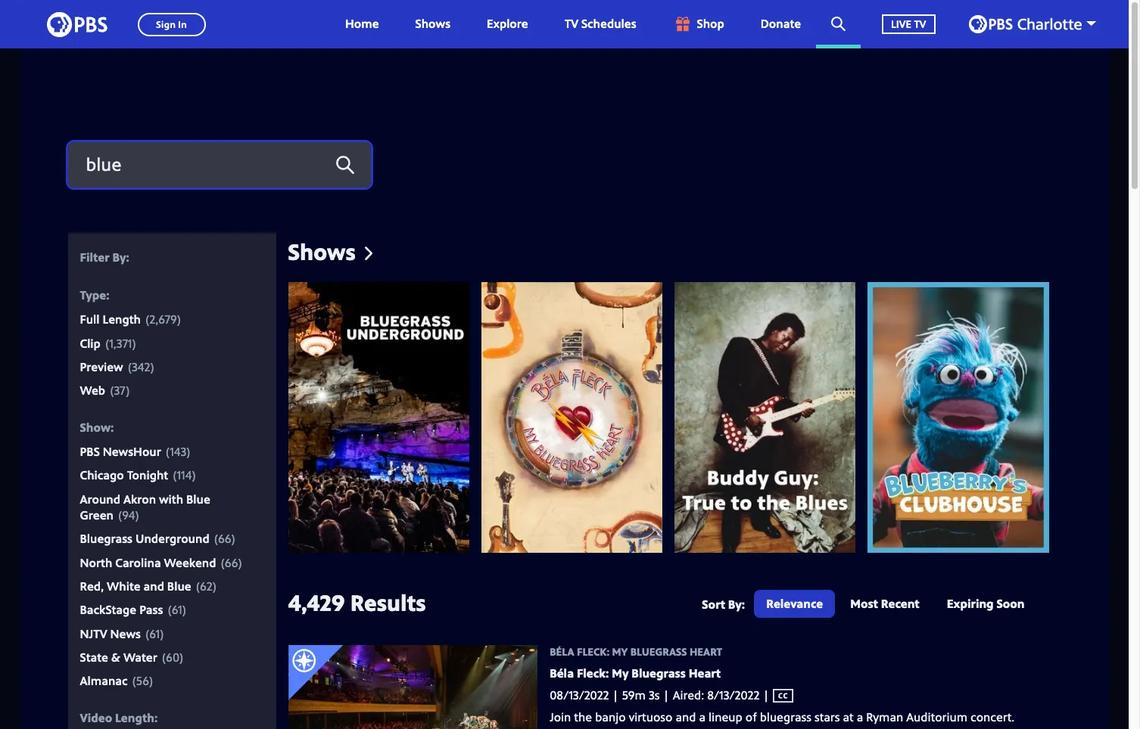 Task type: vqa. For each thing, say whether or not it's contained in the screenshot.


Task type: locate. For each thing, give the bounding box(es) containing it.
weekend
[[164, 555, 216, 571]]

red,
[[80, 578, 104, 595]]

1 horizontal spatial a
[[857, 709, 863, 726]]

| left the 59m
[[612, 687, 619, 704]]

tv
[[564, 15, 578, 32], [914, 16, 926, 31]]

of
[[746, 709, 757, 726]]

3s
[[649, 687, 660, 704]]

( right 'green'
[[118, 507, 122, 524]]

1 vertical spatial :
[[111, 419, 114, 436]]

0 vertical spatial 61
[[172, 602, 182, 619]]

0 horizontal spatial shows
[[288, 236, 356, 267]]

concert.
[[971, 709, 1015, 726]]

( up tonight
[[166, 444, 170, 460]]

most
[[850, 596, 878, 612]]

1 vertical spatial by:
[[728, 597, 745, 613]]

1 vertical spatial my
[[612, 665, 629, 682]]

pbs
[[80, 444, 100, 460]]

and down aired:
[[676, 709, 696, 726]]

a right at
[[857, 709, 863, 726]]

2 horizontal spatial |
[[760, 687, 773, 704]]

60
[[166, 650, 179, 666]]

0 vertical spatial and
[[143, 578, 164, 595]]

66 right weekend
[[225, 555, 238, 571]]

0 vertical spatial my
[[612, 645, 628, 659]]

around akron with blue green
[[80, 491, 210, 524]]

( down water at the bottom of the page
[[132, 673, 136, 690]]

length down '56' on the bottom of page
[[115, 710, 154, 727]]

a
[[699, 709, 706, 726], [857, 709, 863, 726]]

0 vertical spatial fleck:
[[577, 645, 610, 659]]

underground
[[135, 531, 209, 548]]

shop
[[697, 15, 724, 32]]

1 vertical spatial béla
[[550, 665, 574, 682]]

08/13/2022 | 59m 3s | aired: 8/13/2022
[[550, 687, 760, 704]]

video
[[80, 710, 112, 727]]

| inside the closed captions available "element"
[[760, 687, 773, 704]]

66
[[218, 531, 231, 548], [225, 555, 238, 571]]

0 vertical spatial shows
[[415, 15, 450, 32]]

2 horizontal spatial :
[[154, 710, 158, 727]]

newshour
[[103, 444, 161, 460]]

: down filter by:
[[106, 287, 109, 303]]

( right pass
[[168, 602, 172, 619]]

home link
[[330, 0, 394, 48]]

1 vertical spatial 61
[[149, 626, 160, 643]]

length up 1,371
[[103, 311, 141, 328]]

0 horizontal spatial |
[[612, 687, 619, 704]]

342
[[132, 359, 150, 375]]

1 vertical spatial bluegrass
[[630, 645, 687, 659]]

0 vertical spatial bluegrass
[[80, 531, 133, 548]]

tv left schedules
[[564, 15, 578, 32]]

length
[[103, 311, 141, 328], [115, 710, 154, 727]]

by: right sort
[[728, 597, 745, 613]]

1 vertical spatial and
[[676, 709, 696, 726]]

0 vertical spatial béla
[[550, 645, 574, 659]]

0 vertical spatial béla fleck: my bluegrass heart image
[[481, 282, 662, 554]]

0 vertical spatial :
[[106, 287, 109, 303]]

| up join the banjo virtuoso and a lineup of bluegrass stars at a ryman auditorium concert. on the bottom of the page
[[760, 687, 773, 704]]

bluegrass underground image
[[288, 282, 469, 554]]

by: right filter
[[112, 249, 129, 266]]

0 horizontal spatial 61
[[149, 626, 160, 643]]

66 right underground at bottom
[[218, 531, 231, 548]]

61 down pass
[[149, 626, 160, 643]]

show
[[80, 419, 111, 436]]

0 horizontal spatial :
[[106, 287, 109, 303]]

state
[[80, 650, 108, 666]]

| right 3s
[[663, 687, 670, 704]]

2 vertical spatial bluegrass
[[632, 665, 686, 682]]

1 vertical spatial fleck:
[[577, 665, 609, 682]]

1 horizontal spatial |
[[663, 687, 670, 704]]

( down weekend
[[196, 578, 200, 595]]

( down 143
[[173, 467, 177, 484]]

my
[[612, 645, 628, 659], [612, 665, 629, 682]]

pbs newshour ( 143 ) chicago tonight ( 114 )
[[80, 444, 196, 484]]

béla fleck: my bluegrass heart link up the closed captions available "element"
[[550, 645, 1046, 660]]

1 vertical spatial béla fleck: my bluegrass heart link
[[550, 665, 721, 682]]

lineup
[[709, 709, 742, 726]]

béla fleck: my bluegrass heart link up the 59m
[[550, 665, 721, 682]]

1 horizontal spatial shows
[[415, 15, 450, 32]]

1 a from the left
[[699, 709, 706, 726]]

1 horizontal spatial shows link
[[400, 0, 466, 48]]

and inside bluegrass underground ( 66 ) north carolina weekend ( 66 ) red, white and blue ( 62 ) backstage pass ( 61 ) njtv news ( 61 ) state & water ( 60 ) almanac ( 56 )
[[143, 578, 164, 595]]

0 vertical spatial length
[[103, 311, 141, 328]]

sort
[[702, 597, 725, 613]]

(
[[145, 311, 149, 328], [105, 335, 109, 352], [128, 359, 132, 375], [110, 382, 114, 399], [166, 444, 170, 460], [173, 467, 177, 484], [118, 507, 122, 524], [214, 531, 218, 548], [221, 555, 225, 571], [196, 578, 200, 595], [168, 602, 172, 619], [145, 626, 149, 643], [162, 650, 166, 666], [132, 673, 136, 690]]

by: for filter by:
[[112, 249, 129, 266]]

bluegrass
[[760, 709, 812, 726]]

shows
[[415, 15, 450, 32], [288, 236, 356, 267]]

0 horizontal spatial tv
[[564, 15, 578, 32]]

expiring soon
[[947, 596, 1025, 612]]

white
[[107, 578, 141, 595]]

and up pass
[[143, 578, 164, 595]]

: right video
[[154, 710, 158, 727]]

length inside full length ( 2,679 ) clip ( 1,371 ) preview ( 342 ) web ( 37 )
[[103, 311, 141, 328]]

( up weekend
[[214, 531, 218, 548]]

0 horizontal spatial a
[[699, 709, 706, 726]]

water
[[123, 650, 157, 666]]

4,429
[[288, 587, 345, 618]]

1 horizontal spatial and
[[676, 709, 696, 726]]

shows link
[[400, 0, 466, 48], [288, 236, 372, 267]]

1 vertical spatial blue
[[167, 578, 191, 595]]

1 vertical spatial béla fleck: my bluegrass heart image
[[288, 646, 538, 730]]

tv right live
[[914, 16, 926, 31]]

relevance
[[766, 596, 823, 612]]

bluegrass inside bluegrass underground ( 66 ) north carolina weekend ( 66 ) red, white and blue ( 62 ) backstage pass ( 61 ) njtv news ( 61 ) state & water ( 60 ) almanac ( 56 )
[[80, 531, 133, 548]]

and
[[143, 578, 164, 595], [676, 709, 696, 726]]

by: for sort by:
[[728, 597, 745, 613]]

a left lineup
[[699, 709, 706, 726]]

fleck:
[[577, 645, 610, 659], [577, 665, 609, 682]]

0 vertical spatial blue
[[186, 491, 210, 508]]

heart
[[690, 645, 722, 659], [689, 665, 721, 682]]

virtuoso
[[629, 709, 673, 726]]

passport image
[[288, 646, 344, 701]]

61 right pass
[[172, 602, 182, 619]]

2 béla from the top
[[550, 665, 574, 682]]

live tv
[[891, 16, 926, 31]]

backstage
[[80, 602, 136, 619]]

( right weekend
[[221, 555, 225, 571]]

0 vertical spatial by:
[[112, 249, 129, 266]]

pbs charlotte image
[[969, 15, 1081, 33]]

56
[[136, 673, 149, 690]]

3 | from the left
[[760, 687, 773, 704]]

1 vertical spatial shows
[[288, 236, 356, 267]]

bluegrass
[[80, 531, 133, 548], [630, 645, 687, 659], [632, 665, 686, 682]]

béla
[[550, 645, 574, 659], [550, 665, 574, 682]]

: for type
[[106, 287, 109, 303]]

béla fleck: my bluegrass heart image
[[481, 282, 662, 554], [288, 646, 538, 730]]

0 horizontal spatial and
[[143, 578, 164, 595]]

length for (
[[103, 311, 141, 328]]

2 béla fleck: my bluegrass heart link from the top
[[550, 665, 721, 682]]

0 horizontal spatial by:
[[112, 249, 129, 266]]

2 vertical spatial :
[[154, 710, 158, 727]]

blue
[[186, 491, 210, 508], [167, 578, 191, 595]]

blue down weekend
[[167, 578, 191, 595]]

:
[[106, 287, 109, 303], [111, 419, 114, 436], [154, 710, 158, 727]]

full
[[80, 311, 100, 328]]

1 béla from the top
[[550, 645, 574, 659]]

1 vertical spatial length
[[115, 710, 154, 727]]

61
[[172, 602, 182, 619], [149, 626, 160, 643]]

explore
[[487, 15, 528, 32]]

0 vertical spatial shows link
[[400, 0, 466, 48]]

: up newshour
[[111, 419, 114, 436]]

blue right with
[[186, 491, 210, 508]]

0 horizontal spatial shows link
[[288, 236, 372, 267]]

1 horizontal spatial by:
[[728, 597, 745, 613]]

pass
[[139, 602, 163, 619]]

2,679
[[149, 311, 177, 328]]

0 vertical spatial béla fleck: my bluegrass heart link
[[550, 645, 1046, 660]]

length for :
[[115, 710, 154, 727]]

results
[[350, 587, 426, 618]]

( right "clip"
[[105, 335, 109, 352]]

1 horizontal spatial :
[[111, 419, 114, 436]]



Task type: describe. For each thing, give the bounding box(es) containing it.
donate
[[761, 15, 801, 32]]

( down 1,371
[[128, 359, 132, 375]]

live tv link
[[867, 0, 950, 48]]

show :
[[80, 419, 114, 436]]

( 94 )
[[118, 507, 139, 524]]

schedules
[[581, 15, 636, 32]]

around
[[80, 491, 120, 508]]

0 vertical spatial 66
[[218, 531, 231, 548]]

closed captions available element
[[760, 687, 793, 704]]

shop link
[[658, 0, 740, 48]]

1 vertical spatial shows link
[[288, 236, 372, 267]]

1,371
[[109, 335, 132, 352]]

114
[[177, 467, 192, 484]]

tonight
[[127, 467, 168, 484]]

full length ( 2,679 ) clip ( 1,371 ) preview ( 342 ) web ( 37 )
[[80, 311, 181, 399]]

soon
[[997, 596, 1025, 612]]

live
[[891, 16, 911, 31]]

blue inside bluegrass underground ( 66 ) north carolina weekend ( 66 ) red, white and blue ( 62 ) backstage pass ( 61 ) njtv news ( 61 ) state & water ( 60 ) almanac ( 56 )
[[167, 578, 191, 595]]

pbs image
[[47, 7, 107, 41]]

1 béla fleck: my bluegrass heart link from the top
[[550, 645, 1046, 660]]

0 vertical spatial heart
[[690, 645, 722, 659]]

chicago
[[80, 467, 124, 484]]

preview
[[80, 359, 123, 375]]

2 my from the top
[[612, 665, 629, 682]]

north
[[80, 555, 112, 571]]

bluegrass underground ( 66 ) north carolina weekend ( 66 ) red, white and blue ( 62 ) backstage pass ( 61 ) njtv news ( 61 ) state & water ( 60 ) almanac ( 56 )
[[80, 531, 242, 690]]

stars
[[815, 709, 840, 726]]

( up 342
[[145, 311, 149, 328]]

1 horizontal spatial 61
[[172, 602, 182, 619]]

type :
[[80, 287, 109, 303]]

filter
[[80, 249, 109, 266]]

1 | from the left
[[612, 687, 619, 704]]

1 horizontal spatial tv
[[914, 16, 926, 31]]

shows inside "link"
[[415, 15, 450, 32]]

143
[[170, 444, 187, 460]]

news
[[110, 626, 141, 643]]

1 my from the top
[[612, 645, 628, 659]]

2 | from the left
[[663, 687, 670, 704]]

tv schedules link
[[549, 0, 651, 48]]

94
[[122, 507, 135, 524]]

: for show
[[111, 419, 114, 436]]

8/13/2022
[[707, 687, 760, 704]]

home
[[345, 15, 379, 32]]

search image
[[831, 17, 846, 31]]

join
[[550, 709, 571, 726]]

donate link
[[746, 0, 816, 48]]

2 a from the left
[[857, 709, 863, 726]]

59m
[[622, 687, 646, 704]]

ryman
[[866, 709, 903, 726]]

auditorium
[[906, 709, 968, 726]]

at
[[843, 709, 854, 726]]

1 fleck: from the top
[[577, 645, 610, 659]]

filter by:
[[80, 249, 129, 266]]

1 vertical spatial heart
[[689, 665, 721, 682]]

1 vertical spatial 66
[[225, 555, 238, 571]]

&
[[111, 650, 120, 666]]

blue inside around akron with blue green
[[186, 491, 210, 508]]

most recent
[[850, 596, 920, 612]]

sort by:
[[702, 597, 745, 613]]

clip
[[80, 335, 101, 352]]

Search search field
[[68, 142, 371, 188]]

aired:
[[673, 687, 704, 704]]

béla fleck: my bluegrass heart béla fleck: my bluegrass heart
[[550, 645, 722, 682]]

( right 'web'
[[110, 382, 114, 399]]

recent
[[881, 596, 920, 612]]

37
[[114, 382, 126, 399]]

the
[[574, 709, 592, 726]]

almanac
[[80, 673, 128, 690]]

2 fleck: from the top
[[577, 665, 609, 682]]

blueberry's clubhouse image
[[868, 282, 1049, 554]]

62
[[200, 578, 212, 595]]

banjo
[[595, 709, 626, 726]]

tv inside 'link'
[[564, 15, 578, 32]]

video length :
[[80, 710, 158, 727]]

( right water at the bottom of the page
[[162, 650, 166, 666]]

type
[[80, 287, 106, 303]]

tv schedules
[[564, 15, 636, 32]]

with
[[159, 491, 183, 508]]

expiring
[[947, 596, 994, 612]]

08/13/2022
[[550, 687, 609, 704]]

carolina
[[115, 555, 161, 571]]

buddy guy: true to the blues image
[[675, 282, 856, 554]]

akron
[[123, 491, 156, 508]]

( right news
[[145, 626, 149, 643]]

green
[[80, 507, 114, 524]]

4,429 results
[[288, 587, 426, 618]]

njtv
[[80, 626, 107, 643]]

explore link
[[472, 0, 543, 48]]

join the banjo virtuoso and a lineup of bluegrass stars at a ryman auditorium concert.
[[550, 709, 1015, 726]]

web
[[80, 382, 105, 399]]



